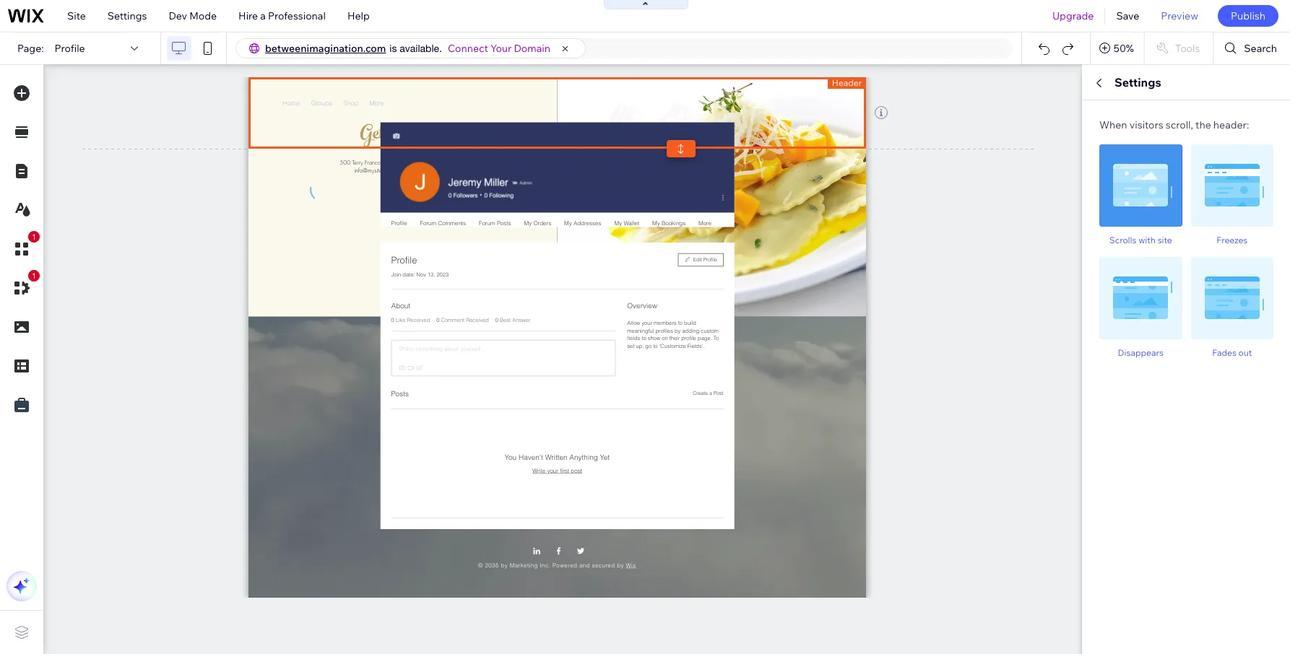 Task type: describe. For each thing, give the bounding box(es) containing it.
the inside manage the content of cart icon & mini cart from your dashboard.
[[1140, 138, 1156, 151]]

site
[[67, 9, 86, 22]]

2 1 from the top
[[32, 272, 36, 280]]

fades
[[1212, 347, 1237, 358]]

business
[[1144, 176, 1180, 186]]

publish
[[1231, 9, 1266, 22]]

quick
[[1099, 75, 1132, 90]]

available.
[[400, 43, 442, 54]]

disappears
[[1118, 347, 1164, 358]]

save button
[[1105, 0, 1150, 32]]

search button
[[1214, 33, 1290, 64]]

1 1 button from the top
[[7, 231, 40, 264]]

2 1 button from the top
[[7, 270, 40, 303]]

manage the content of cart icon & mini cart from your dashboard.
[[1099, 138, 1260, 164]]

change
[[1204, 251, 1236, 261]]

domain
[[514, 42, 550, 55]]

0 vertical spatial the
[[1195, 118, 1211, 131]]

search
[[1244, 42, 1277, 55]]

50%
[[1114, 42, 1134, 55]]

button
[[1133, 301, 1165, 314]]

preview button
[[1150, 0, 1209, 32]]

icon inside manage the content of cart icon & mini cart from your dashboard.
[[1231, 138, 1251, 151]]

from
[[1144, 151, 1167, 164]]

manage for manage the content of cart icon & mini cart from your dashboard.
[[1099, 138, 1138, 151]]

out
[[1238, 347, 1252, 358]]

help
[[347, 9, 370, 22]]

save
[[1116, 9, 1139, 22]]

professional
[[268, 9, 326, 22]]

tools
[[1175, 42, 1200, 55]]

freezes
[[1217, 235, 1248, 246]]

cart right of
[[1208, 138, 1229, 151]]

0 vertical spatial icon
[[1122, 113, 1142, 126]]

with
[[1138, 235, 1156, 246]]

connect
[[448, 42, 488, 55]]

cart up content
[[1176, 113, 1196, 126]]

is available. connect your domain
[[390, 42, 550, 55]]

mode
[[189, 9, 217, 22]]

scroll,
[[1166, 118, 1193, 131]]

manage for manage business
[[1109, 176, 1142, 186]]

mini inside manage the content of cart icon & mini cart from your dashboard.
[[1099, 151, 1119, 164]]

50% button
[[1091, 33, 1144, 64]]

quick edit
[[1099, 75, 1157, 90]]

a
[[260, 9, 266, 22]]

preview
[[1161, 9, 1198, 22]]



Task type: locate. For each thing, give the bounding box(es) containing it.
1 horizontal spatial &
[[1253, 138, 1260, 151]]

dev mode
[[169, 9, 217, 22]]

when visitors scroll, the header:
[[1099, 118, 1249, 131]]

content
[[1158, 138, 1194, 151]]

1 vertical spatial icon
[[1231, 138, 1251, 151]]

mini
[[1153, 113, 1173, 126], [1099, 151, 1119, 164]]

image
[[1099, 212, 1129, 225]]

mini down when
[[1099, 151, 1119, 164]]

0 horizontal spatial mini
[[1099, 151, 1119, 164]]

1 vertical spatial settings button
[[1195, 337, 1248, 354]]

fades out
[[1212, 347, 1252, 358]]

cart icon & mini cart
[[1099, 113, 1196, 126]]

icon
[[1122, 113, 1142, 126], [1231, 138, 1251, 151]]

your
[[1169, 151, 1190, 164]]

icon down header:
[[1231, 138, 1251, 151]]

hire
[[238, 9, 258, 22]]

upgrade
[[1052, 9, 1094, 22]]

manage inside manage business button
[[1109, 176, 1142, 186]]

cart
[[1099, 113, 1120, 126], [1176, 113, 1196, 126], [1208, 138, 1229, 151], [1122, 151, 1142, 164]]

& left scroll,
[[1145, 113, 1151, 126]]

scrolls with site
[[1109, 235, 1172, 246]]

& inside manage the content of cart icon & mini cart from your dashboard.
[[1253, 138, 1260, 151]]

1 vertical spatial mini
[[1099, 151, 1119, 164]]

1 horizontal spatial icon
[[1231, 138, 1251, 151]]

when
[[1099, 118, 1127, 131]]

settings down "dashboard."
[[1203, 176, 1238, 186]]

0 vertical spatial 1
[[32, 233, 36, 241]]

1 vertical spatial manage
[[1109, 176, 1142, 186]]

0 horizontal spatial &
[[1145, 113, 1151, 126]]

0 vertical spatial settings button
[[1194, 173, 1247, 190]]

mini up content
[[1153, 113, 1173, 126]]

paypal button
[[1099, 301, 1165, 314]]

publish button
[[1218, 5, 1279, 27]]

1 vertical spatial 1 button
[[7, 270, 40, 303]]

manage
[[1099, 138, 1138, 151], [1109, 176, 1142, 186]]

your
[[490, 42, 512, 55]]

settings left out
[[1204, 339, 1238, 350]]

&
[[1145, 113, 1151, 126], [1253, 138, 1260, 151]]

0 vertical spatial &
[[1145, 113, 1151, 126]]

the down visitors
[[1140, 138, 1156, 151]]

dev
[[169, 9, 187, 22]]

1 vertical spatial the
[[1140, 138, 1156, 151]]

manage inside manage the content of cart icon & mini cart from your dashboard.
[[1099, 138, 1138, 151]]

0 vertical spatial manage
[[1099, 138, 1138, 151]]

manage left 'business'
[[1109, 176, 1142, 186]]

manage business button
[[1099, 173, 1190, 190]]

header
[[832, 77, 862, 88], [832, 77, 862, 88]]

1 vertical spatial &
[[1253, 138, 1260, 151]]

0 vertical spatial 1 button
[[7, 231, 40, 264]]

settings left dev
[[107, 9, 147, 22]]

1 horizontal spatial mini
[[1153, 113, 1173, 126]]

of
[[1197, 138, 1206, 151]]

edit
[[1135, 75, 1157, 90]]

1 vertical spatial 1
[[32, 272, 36, 280]]

is
[[390, 43, 397, 54]]

settings down 50%
[[1115, 75, 1161, 90]]

cart left from
[[1122, 151, 1142, 164]]

betweenimagination.com
[[265, 42, 386, 55]]

0 horizontal spatial the
[[1140, 138, 1156, 151]]

scrolls
[[1109, 235, 1137, 246]]

site
[[1158, 235, 1172, 246]]

the
[[1195, 118, 1211, 131], [1140, 138, 1156, 151]]

the up of
[[1195, 118, 1211, 131]]

cart left visitors
[[1099, 113, 1120, 126]]

header:
[[1213, 118, 1249, 131]]

hire a professional
[[238, 9, 326, 22]]

settings button
[[1194, 173, 1247, 190], [1195, 337, 1248, 354]]

1
[[32, 233, 36, 241], [32, 272, 36, 280]]

tools button
[[1145, 33, 1213, 64]]

profile
[[55, 42, 85, 55]]

paypal
[[1099, 301, 1131, 314]]

dashboard.
[[1192, 151, 1247, 164]]

visitors
[[1130, 118, 1163, 131]]

0 horizontal spatial icon
[[1122, 113, 1142, 126]]

1 button
[[7, 231, 40, 264], [7, 270, 40, 303]]

change button
[[1195, 248, 1245, 265]]

settings
[[107, 9, 147, 22], [1115, 75, 1161, 90], [1203, 176, 1238, 186], [1204, 339, 1238, 350]]

1 horizontal spatial the
[[1195, 118, 1211, 131]]

& right "dashboard."
[[1253, 138, 1260, 151]]

0 vertical spatial mini
[[1153, 113, 1173, 126]]

manage down when
[[1099, 138, 1138, 151]]

1 1 from the top
[[32, 233, 36, 241]]

icon down quick edit
[[1122, 113, 1142, 126]]

manage business
[[1109, 176, 1180, 186]]



Task type: vqa. For each thing, say whether or not it's contained in the screenshot.
the 1 button
yes



